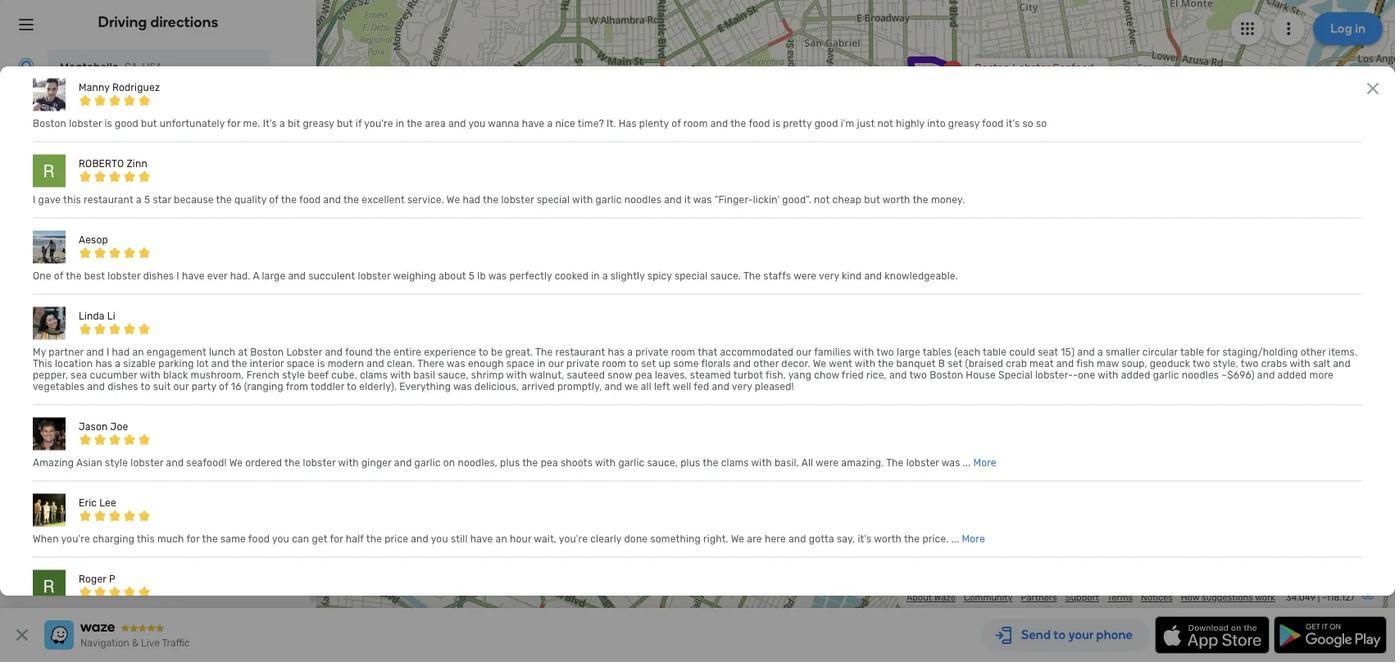 Task type: locate. For each thing, give the bounding box(es) containing it.
boston down manny
[[60, 101, 98, 115]]

lobster inside button
[[101, 101, 141, 115]]

1 vertical spatial dishes
[[107, 381, 138, 392]]

rosemead inside boston lobster seafood restaurant, rosemead driving directions
[[242, 532, 290, 544]]

food right into
[[982, 118, 1004, 129]]

1 good from the left
[[115, 118, 138, 129]]

we left ordered
[[229, 457, 243, 469]]

0 horizontal spatial you're
[[61, 533, 90, 545]]

1 horizontal spatial pea
[[635, 369, 652, 381]]

1 plus from the left
[[500, 457, 520, 469]]

1 horizontal spatial so
[[1036, 118, 1047, 129]]

toddler
[[311, 381, 344, 392]]

(each
[[954, 346, 980, 358]]

2 plus from the left
[[680, 457, 700, 469]]

the right half at left
[[366, 533, 382, 545]]

terms link
[[1107, 592, 1133, 603]]

lobster inside the boston lobster seafood restaurant, rosemead opening hours
[[147, 563, 182, 574]]

1 vertical spatial -
[[1322, 592, 1326, 603]]

so
[[1023, 118, 1034, 129], [1036, 118, 1047, 129]]

of inside my partner and i had an engagement lunch at boston lobster and found the entire experience to be great. the restaurant has a private room that accommodated our families with two large tables (each table could seat 15) and a smaller circular table for staging/holding other items. this location has a sizable parking lot and the interior space is modern and clean. there was enough space in our private room to set up some florals and other decor.  we went with the banquet b set (braised crab meat and fish maw soup, geoduck two style, two crabs with salt and pepper, sea cucumber with black mushroom, french style beef cube, clams with basil sauce, shrimp with walnut, sauteed snow pea leaves, steamed turbot fish, yang chow fried rice, and two boston house special lobster--one with added garlic noodles ~$696) and added more vegetables and dishes to suit our party of 16 (ranging from toddler to elderly). everything was delicious, arrived promptly, and we all left well fed and very pleased!
[[219, 381, 228, 392]]

and left excellent on the top of the page
[[323, 194, 341, 205]]

to
[[479, 346, 488, 358], [629, 358, 639, 369], [141, 381, 150, 392], [347, 381, 357, 392], [65, 517, 75, 529]]

boston inside boston lobster seafood restaurant, rosemead address
[[105, 548, 137, 559]]

the left money.
[[913, 194, 929, 205]]

location image
[[16, 97, 36, 116]]

with left ginger
[[338, 457, 359, 469]]

roger
[[79, 574, 106, 585]]

be
[[491, 346, 503, 358]]

1 horizontal spatial greasy
[[948, 118, 980, 129]]

x image
[[1363, 79, 1383, 98], [12, 625, 32, 645]]

15)
[[1061, 346, 1075, 358]]

the right ordered
[[284, 457, 300, 469]]

worth right cheap
[[883, 194, 910, 205]]

garlic
[[596, 194, 622, 205], [1153, 369, 1179, 381], [414, 457, 441, 469], [618, 457, 645, 469]]

1 greasy from the left
[[303, 118, 334, 129]]

lobster inside boston lobster seafood restaurant, rosemead address
[[140, 548, 175, 559]]

also
[[56, 494, 77, 508]]

0 horizontal spatial have
[[182, 270, 205, 282]]

1 horizontal spatial special
[[675, 270, 708, 282]]

noodles left the '~$696)'
[[1182, 369, 1219, 381]]

directions up usa
[[150, 13, 218, 31]]

of right plenty
[[671, 118, 681, 129]]

fed
[[694, 381, 709, 392]]

with up fried
[[853, 346, 874, 358]]

navigation
[[80, 638, 129, 649]]

clams inside my partner and i had an engagement lunch at boston lobster and found the entire experience to be great. the restaurant has a private room that accommodated our families with two large tables (each table could seat 15) and a smaller circular table for staging/holding other items. this location has a sizable parking lot and the interior space is modern and clean. there was enough space in our private room to set up some florals and other decor.  we went with the banquet b set (braised crab meat and fish maw soup, geoduck two style, two crabs with salt and pepper, sea cucumber with black mushroom, french style beef cube, clams with basil sauce, shrimp with walnut, sauteed snow pea leaves, steamed turbot fish, yang chow fried rice, and two boston house special lobster--one with added garlic noodles ~$696) and added more vegetables and dishes to suit our party of 16 (ranging from toddler to elderly). everything was delicious, arrived promptly, and we all left well fed and very pleased!
[[360, 369, 388, 381]]

has right sea
[[95, 358, 112, 369]]

review
[[16, 139, 54, 153]]

1 horizontal spatial large
[[897, 346, 920, 358]]

1 vertical spatial i
[[176, 270, 179, 282]]

restaurant, inside boston lobster seafood restaurant, rosemead address
[[217, 548, 271, 559]]

1 vertical spatial very
[[732, 381, 752, 392]]

boston inside button
[[60, 101, 98, 115]]

1 horizontal spatial it's
[[1006, 118, 1020, 129]]

5 left 'star'
[[144, 194, 150, 205]]

has up the snow
[[608, 346, 625, 358]]

in
[[396, 118, 404, 129], [591, 270, 600, 282], [537, 358, 546, 369]]

1 vertical spatial it's
[[858, 533, 872, 545]]

nice
[[555, 118, 575, 129]]

0 vertical spatial x image
[[1363, 79, 1383, 98]]

1 horizontal spatial very
[[819, 270, 839, 282]]

gotta
[[809, 533, 834, 545]]

a right fish
[[1098, 346, 1103, 358]]

boston
[[60, 101, 98, 115], [33, 118, 66, 129], [250, 346, 284, 358], [930, 369, 963, 381], [77, 517, 110, 529], [73, 532, 106, 544], [105, 548, 137, 559], [112, 563, 145, 574]]

1 space from the left
[[287, 358, 315, 369]]

zoom out image
[[1356, 545, 1377, 565]]

image 4 of boston lobster seafood restaurant, rosemead image
[[227, 323, 293, 390]]

1 vertical spatial clams
[[721, 457, 749, 469]]

the
[[743, 270, 761, 282], [535, 346, 553, 358], [886, 457, 904, 469]]

it's right into
[[1006, 118, 1020, 129]]

1 horizontal spatial noodles
[[1182, 369, 1219, 381]]

private up promptly,
[[566, 358, 600, 369]]

seafood inside boston lobster seafood restaurant, rosemead address
[[177, 548, 215, 559]]

plus down well
[[680, 457, 700, 469]]

an inside my partner and i had an engagement lunch at boston lobster and found the entire experience to be great. the restaurant has a private room that accommodated our families with two large tables (each table could seat 15) and a smaller circular table for staging/holding other items. this location has a sizable parking lot and the interior space is modern and clean. there was enough space in our private room to set up some florals and other decor.  we went with the banquet b set (braised crab meat and fish maw soup, geoduck two style, two crabs with salt and pepper, sea cucumber with black mushroom, french style beef cube, clams with basil sauce, shrimp with walnut, sauteed snow pea leaves, steamed turbot fish, yang chow fried rice, and two boston house special lobster--one with added garlic noodles ~$696) and added more vegetables and dishes to suit our party of 16 (ranging from toddler to elderly). everything was delicious, arrived promptly, and we all left well fed and very pleased!
[[132, 346, 144, 358]]

0 horizontal spatial noodles
[[624, 194, 662, 205]]

seafood for boston lobster seafood restaurant, rosemead driving directions
[[145, 532, 183, 544]]

sauce, down left
[[647, 457, 678, 469]]

greasy right bit
[[303, 118, 334, 129]]

this
[[33, 358, 52, 369]]

pleased!
[[755, 381, 794, 392]]

style left beef
[[282, 369, 305, 381]]

accommodated
[[720, 346, 794, 358]]

room
[[683, 118, 708, 129], [671, 346, 695, 358], [602, 358, 626, 369]]

1 horizontal spatial good
[[814, 118, 838, 129]]

restaurant inside my partner and i had an engagement lunch at boston lobster and found the entire experience to be great. the restaurant has a private room that accommodated our families with two large tables (each table could seat 15) and a smaller circular table for staging/holding other items. this location has a sizable parking lot and the interior space is modern and clean. there was enough space in our private room to set up some florals and other decor.  we went with the banquet b set (braised crab meat and fish maw soup, geoduck two style, two crabs with salt and pepper, sea cucumber with black mushroom, french style beef cube, clams with basil sauce, shrimp with walnut, sauteed snow pea leaves, steamed turbot fish, yang chow fried rice, and two boston house special lobster--one with added garlic noodles ~$696) and added more vegetables and dishes to suit our party of 16 (ranging from toddler to elderly). everything was delicious, arrived promptly, and we all left well fed and very pleased!
[[555, 346, 605, 358]]

i left ever
[[176, 270, 179, 282]]

lobster-
[[1035, 369, 1073, 381]]

wanna
[[488, 118, 519, 129]]

rosemead
[[16, 532, 65, 544], [242, 532, 290, 544], [16, 563, 65, 574], [16, 578, 65, 589]]

rosemead inside directions to boston lobster seafood restaurant, rosemead
[[16, 532, 65, 544]]

1 vertical spatial noodles
[[1182, 369, 1219, 381]]

very left kind
[[819, 270, 839, 282]]

0 vertical spatial clams
[[360, 369, 388, 381]]

0 horizontal spatial pea
[[541, 457, 558, 469]]

room up "we"
[[602, 358, 626, 369]]

lobster inside boston lobster seafood restaurant, rosemead driving directions
[[108, 532, 143, 544]]

added down smaller
[[1121, 369, 1150, 381]]

1 horizontal spatial 5
[[469, 270, 475, 282]]

with left basil
[[390, 369, 411, 381]]

lee
[[99, 497, 116, 509]]

0 horizontal spatial space
[[287, 358, 315, 369]]

we left "are"
[[731, 533, 744, 545]]

1 vertical spatial an
[[496, 533, 507, 545]]

suggestions
[[1202, 592, 1253, 603]]

lot
[[196, 358, 209, 369]]

0 horizontal spatial i
[[33, 194, 36, 205]]

more
[[973, 457, 997, 469], [962, 533, 985, 545]]

private up leaves,
[[635, 346, 669, 358]]

boston inside the boston lobster seafood restaurant, rosemead opening hours
[[112, 563, 145, 574]]

excellent
[[362, 194, 405, 205]]

set right b
[[948, 358, 963, 369]]

and right kind
[[864, 270, 882, 282]]

2 good from the left
[[814, 118, 838, 129]]

quality
[[234, 194, 267, 205]]

worth right say,
[[874, 533, 902, 545]]

lobster inside directions to boston lobster seafood restaurant, rosemead
[[112, 517, 147, 529]]

image 8 of boston lobster seafood restaurant, rosemead image
[[227, 394, 293, 460]]

french
[[246, 369, 280, 381]]

directions up address
[[50, 548, 96, 559]]

we left went
[[813, 358, 826, 369]]

rosemead inside the boston lobster seafood restaurant, rosemead opening hours
[[16, 578, 65, 589]]

and right ginger
[[394, 457, 412, 469]]

restaurant down roberto zinn
[[84, 194, 133, 205]]

1 horizontal spatial but
[[337, 118, 353, 129]]

2 vertical spatial i
[[107, 346, 109, 358]]

it's right say,
[[858, 533, 872, 545]]

enough
[[468, 358, 504, 369]]

large left tables
[[897, 346, 920, 358]]

seafood for boston lobster seafood restaurant, rosemead address
[[177, 548, 215, 559]]

0 vertical spatial it's
[[1006, 118, 1020, 129]]

noodles,
[[458, 457, 498, 469]]

0 horizontal spatial good
[[115, 118, 138, 129]]

can
[[292, 533, 309, 545]]

2 horizontal spatial is
[[773, 118, 781, 129]]

beef
[[308, 369, 329, 381]]

other up more
[[1301, 346, 1326, 358]]

sea
[[71, 369, 87, 381]]

in right the cooked
[[591, 270, 600, 282]]

2 so from the left
[[1036, 118, 1047, 129]]

and left succulent in the top left of the page
[[288, 270, 306, 282]]

clams down found
[[360, 369, 388, 381]]

image 5 of boston lobster seafood restaurant, rosemead image
[[16, 394, 83, 460]]

of left 16
[[219, 381, 228, 392]]

0 vertical spatial worth
[[883, 194, 910, 205]]

0 vertical spatial more
[[973, 457, 997, 469]]

1 horizontal spatial restaurant
[[555, 346, 605, 358]]

0 horizontal spatial -
[[1073, 369, 1078, 381]]

garlic down it.
[[596, 194, 622, 205]]

you're
[[364, 118, 393, 129], [61, 533, 90, 545], [559, 533, 588, 545]]

a left bit
[[280, 118, 285, 129]]

rosemead inside boston lobster seafood restaurant, rosemead address
[[16, 563, 65, 574]]

and down staging/holding on the right bottom of the page
[[1257, 369, 1275, 381]]

notices link
[[1141, 592, 1173, 603]]

large
[[262, 270, 286, 282], [897, 346, 920, 358]]

circular
[[1143, 346, 1178, 358]]

1 vertical spatial more
[[962, 533, 985, 545]]

was up price.
[[942, 457, 960, 469]]

table right circular
[[1180, 346, 1204, 358]]

ginger
[[361, 457, 392, 469]]

1 vertical spatial style
[[105, 457, 128, 469]]

2 horizontal spatial our
[[796, 346, 812, 358]]

1 horizontal spatial added
[[1278, 369, 1307, 381]]

image 3 of boston lobster seafood restaurant, rosemead image
[[157, 323, 223, 390]]

2 horizontal spatial have
[[522, 118, 545, 129]]

is inside my partner and i had an engagement lunch at boston lobster and found the entire experience to be great. the restaurant has a private room that accommodated our families with two large tables (each table could seat 15) and a smaller circular table for staging/holding other items. this location has a sizable parking lot and the interior space is modern and clean. there was enough space in our private room to set up some florals and other decor.  we went with the banquet b set (braised crab meat and fish maw soup, geoduck two style, two crabs with salt and pepper, sea cucumber with black mushroom, french style beef cube, clams with basil sauce, shrimp with walnut, sauteed snow pea leaves, steamed turbot fish, yang chow fried rice, and two boston house special lobster--one with added garlic noodles ~$696) and added more vegetables and dishes to suit our party of 16 (ranging from toddler to elderly). everything was delicious, arrived promptly, and we all left well fed and very pleased!
[[317, 358, 325, 369]]

this up "boston lobster seafood restaurant, rosemead address" link
[[137, 533, 155, 545]]

added left more
[[1278, 369, 1307, 381]]

boston down tables
[[930, 369, 963, 381]]

lobster inside my partner and i had an engagement lunch at boston lobster and found the entire experience to be great. the restaurant has a private room that accommodated our families with two large tables (each table could seat 15) and a smaller circular table for staging/holding other items. this location has a sizable parking lot and the interior space is modern and clean. there was enough space in our private room to set up some florals and other decor.  we went with the banquet b set (braised crab meat and fish maw soup, geoduck two style, two crabs with salt and pepper, sea cucumber with black mushroom, french style beef cube, clams with basil sauce, shrimp with walnut, sauteed snow pea leaves, steamed turbot fish, yang chow fried rice, and two boston house special lobster--one with added garlic noodles ~$696) and added more vegetables and dishes to suit our party of 16 (ranging from toddler to elderly). everything was delicious, arrived promptly, and we all left well fed and very pleased!
[[286, 346, 322, 358]]

manny
[[79, 82, 110, 93]]

1 vertical spatial had
[[112, 346, 130, 358]]

1 vertical spatial the
[[535, 346, 553, 358]]

0 horizontal spatial private
[[566, 358, 600, 369]]

0 vertical spatial restaurant
[[84, 194, 133, 205]]

i up 'cucumber'
[[107, 346, 109, 358]]

with
[[572, 194, 593, 205], [853, 346, 874, 358], [855, 358, 876, 369], [1290, 358, 1311, 369], [140, 369, 161, 381], [390, 369, 411, 381], [506, 369, 527, 381], [1098, 369, 1119, 381], [338, 457, 359, 469], [595, 457, 616, 469], [751, 457, 772, 469]]

great.
[[505, 346, 533, 358]]

knowledgeable.
[[885, 270, 958, 282]]

1 vertical spatial not
[[814, 194, 830, 205]]

li
[[107, 310, 115, 322]]

2 horizontal spatial i
[[176, 270, 179, 282]]

you left can
[[272, 533, 289, 545]]

seafood inside the boston lobster seafood restaurant, rosemead opening hours
[[184, 563, 222, 574]]

1 vertical spatial x image
[[12, 625, 32, 645]]

boston up the hours
[[112, 563, 145, 574]]

boston inside boston lobster seafood restaurant, rosemead driving directions
[[73, 532, 106, 544]]

0 horizontal spatial large
[[262, 270, 286, 282]]

0 vertical spatial sauce,
[[438, 369, 469, 381]]

weighing
[[393, 270, 436, 282]]

special
[[537, 194, 570, 205], [675, 270, 708, 282]]

seafood inside boston lobster seafood restaurant, rosemead driving directions
[[145, 532, 183, 544]]

link image
[[1361, 590, 1375, 603]]

to down the also
[[65, 517, 75, 529]]

and up elderly).
[[367, 358, 384, 369]]

1 vertical spatial large
[[897, 346, 920, 358]]

1 vertical spatial pea
[[541, 457, 558, 469]]

driving
[[98, 13, 147, 31]]

special right "spicy"
[[675, 270, 708, 282]]

all
[[641, 381, 652, 392]]

review summary
[[16, 139, 107, 153]]

1 vertical spatial special
[[675, 270, 708, 282]]

went
[[829, 358, 852, 369]]

table
[[983, 346, 1007, 358], [1180, 346, 1204, 358]]

our up yang in the bottom of the page
[[796, 346, 812, 358]]

lobster for boston lobster seafood restaurant, rosemead opening hours
[[147, 563, 182, 574]]

restaurant, inside boston lobster seafood restaurant, rosemead driving directions
[[186, 532, 239, 544]]

clean.
[[387, 358, 415, 369]]

salt
[[1313, 358, 1330, 369]]

sauce,
[[438, 369, 469, 381], [647, 457, 678, 469]]

but
[[141, 118, 157, 129], [337, 118, 353, 129], [864, 194, 880, 205]]

0 horizontal spatial x image
[[12, 625, 32, 645]]

boston inside directions to boston lobster seafood restaurant, rosemead
[[77, 517, 110, 529]]

opening
[[67, 578, 104, 589]]

the up walnut,
[[535, 346, 553, 358]]

0 horizontal spatial other
[[754, 358, 779, 369]]

charging
[[93, 533, 134, 545]]

about waze community partners support terms notices how suggestions work
[[907, 592, 1275, 603]]

2 added from the left
[[1278, 369, 1307, 381]]

boston up review summary
[[33, 118, 66, 129]]

1 horizontal spatial i
[[107, 346, 109, 358]]

large right a
[[262, 270, 286, 282]]

dishes down sizable
[[107, 381, 138, 392]]

search
[[80, 494, 116, 508]]

restaurant, for boston lobster seafood restaurant, rosemead driving directions
[[186, 532, 239, 544]]

b
[[938, 358, 945, 369]]

image 1 of boston lobster seafood restaurant, rosemead image
[[16, 323, 83, 390]]

at
[[238, 346, 248, 358]]

florals
[[701, 358, 731, 369]]

1 horizontal spatial in
[[537, 358, 546, 369]]

had up 'cucumber'
[[112, 346, 130, 358]]

image 2 of boston lobster seafood restaurant, rosemead image
[[86, 323, 153, 390]]

5 left lb at the top left
[[469, 270, 475, 282]]

0 vertical spatial special
[[537, 194, 570, 205]]

about
[[907, 592, 932, 603]]

seafood down same
[[184, 563, 222, 574]]

lb
[[477, 270, 486, 282]]

boston down charging
[[105, 548, 137, 559]]

seafood inside directions to boston lobster seafood restaurant, rosemead
[[149, 517, 187, 529]]

1 vertical spatial restaurant
[[555, 346, 605, 358]]

lobster for boston lobster seafood restaurant, rosemead address
[[140, 548, 175, 559]]

0 horizontal spatial 5
[[144, 194, 150, 205]]

two left b
[[909, 369, 927, 381]]

0 vertical spatial not
[[877, 118, 893, 129]]

meat
[[1030, 358, 1054, 369]]

0 horizontal spatial the
[[535, 346, 553, 358]]

sizable
[[123, 358, 156, 369]]

and right here
[[789, 533, 806, 545]]

i
[[33, 194, 36, 205], [176, 270, 179, 282], [107, 346, 109, 358]]

fried
[[842, 369, 864, 381]]

money.
[[931, 194, 965, 205]]

p
[[109, 574, 115, 585]]

restaurant
[[84, 194, 133, 205], [555, 346, 605, 358]]

0 horizontal spatial style
[[105, 457, 128, 469]]

restaurant, inside the boston lobster seafood restaurant, rosemead opening hours
[[224, 563, 278, 574]]

0 horizontal spatial had
[[112, 346, 130, 358]]

sauce.
[[710, 270, 741, 282]]

1 set from the left
[[641, 358, 656, 369]]

space right be
[[506, 358, 534, 369]]

support
[[1065, 592, 1099, 603]]

1 horizontal spatial x image
[[1363, 79, 1383, 98]]

it's
[[1006, 118, 1020, 129], [858, 533, 872, 545]]

0 horizontal spatial so
[[1023, 118, 1034, 129]]

still
[[451, 533, 468, 545]]

soup,
[[1122, 358, 1147, 369]]

everything
[[399, 381, 451, 392]]

- inside my partner and i had an engagement lunch at boston lobster and found the entire experience to be great. the restaurant has a private room that accommodated our families with two large tables (each table could seat 15) and a smaller circular table for staging/holding other items. this location has a sizable parking lot and the interior space is modern and clean. there was enough space in our private room to set up some florals and other decor.  we went with the banquet b set (braised crab meat and fish maw soup, geoduck two style, two crabs with salt and pepper, sea cucumber with black mushroom, french style beef cube, clams with basil sauce, shrimp with walnut, sauteed snow pea leaves, steamed turbot fish, yang chow fried rice, and two boston house special lobster--one with added garlic noodles ~$696) and added more vegetables and dishes to suit our party of 16 (ranging from toddler to elderly). everything was delicious, arrived promptly, and we all left well fed and very pleased!
[[1073, 369, 1078, 381]]

1 horizontal spatial has
[[608, 346, 625, 358]]

0 horizontal spatial is
[[105, 118, 112, 129]]

current location image
[[16, 56, 36, 75]]

0 vertical spatial an
[[132, 346, 144, 358]]

interior
[[250, 358, 284, 369]]

1 horizontal spatial this
[[137, 533, 155, 545]]

0 horizontal spatial table
[[983, 346, 1007, 358]]

boston up address
[[73, 532, 106, 544]]

banquet
[[896, 358, 936, 369]]

private
[[635, 346, 669, 358], [566, 358, 600, 369]]

0 horizontal spatial directions
[[50, 548, 96, 559]]

1 horizontal spatial clams
[[721, 457, 749, 469]]

space up from on the bottom left
[[287, 358, 315, 369]]

0 horizontal spatial in
[[396, 118, 404, 129]]

0 horizontal spatial dishes
[[107, 381, 138, 392]]

boston lobster seafood restaurant, rosemead opening hours link
[[16, 563, 278, 589]]

seafood inside button
[[144, 101, 188, 115]]

good down 'boston lobster seafood restaurant'
[[115, 118, 138, 129]]

get
[[312, 533, 328, 545]]

here
[[765, 533, 786, 545]]

1 horizontal spatial directions
[[150, 13, 218, 31]]

1 horizontal spatial you
[[431, 533, 448, 545]]

restaurant, for boston lobster seafood restaurant, rosemead opening hours
[[224, 563, 278, 574]]

rosemead for boston lobster seafood restaurant, rosemead driving directions
[[242, 532, 290, 544]]

terms
[[1107, 592, 1133, 603]]

for right "geoduck"
[[1207, 346, 1220, 358]]

1 table from the left
[[983, 346, 1007, 358]]

sauce, down experience
[[438, 369, 469, 381]]

lobster for boston lobster seafood restaurant
[[101, 101, 141, 115]]

2 horizontal spatial in
[[591, 270, 600, 282]]

noodles inside my partner and i had an engagement lunch at boston lobster and found the entire experience to be great. the restaurant has a private room that accommodated our families with two large tables (each table could seat 15) and a smaller circular table for staging/holding other items. this location has a sizable parking lot and the interior space is modern and clean. there was enough space in our private room to set up some florals and other decor.  we went with the banquet b set (braised crab meat and fish maw soup, geoduck two style, two crabs with salt and pepper, sea cucumber with black mushroom, french style beef cube, clams with basil sauce, shrimp with walnut, sauteed snow pea leaves, steamed turbot fish, yang chow fried rice, and two boston house special lobster--one with added garlic noodles ~$696) and added more vegetables and dishes to suit our party of 16 (ranging from toddler to elderly). everything was delicious, arrived promptly, and we all left well fed and very pleased!
[[1182, 369, 1219, 381]]

pea left shoots
[[541, 457, 558, 469]]

good".
[[782, 194, 811, 205]]



Task type: vqa. For each thing, say whether or not it's contained in the screenshot.
the bottommost special
yes



Task type: describe. For each thing, give the bounding box(es) containing it.
seafood!
[[186, 457, 227, 469]]

for right much
[[186, 533, 200, 545]]

the left pretty
[[730, 118, 746, 129]]

we inside my partner and i had an engagement lunch at boston lobster and found the entire experience to be great. the restaurant has a private room that accommodated our families with two large tables (each table could seat 15) and a smaller circular table for staging/holding other items. this location has a sizable parking lot and the interior space is modern and clean. there was enough space in our private room to set up some florals and other decor.  we went with the banquet b set (braised crab meat and fish maw soup, geoduck two style, two crabs with salt and pepper, sea cucumber with black mushroom, french style beef cube, clams with basil sauce, shrimp with walnut, sauteed snow pea leaves, steamed turbot fish, yang chow fried rice, and two boston house special lobster--one with added garlic noodles ~$696) and added more vegetables and dishes to suit our party of 16 (ranging from toddler to elderly). everything was delicious, arrived promptly, and we all left well fed and very pleased!
[[813, 358, 826, 369]]

0 vertical spatial dishes
[[143, 270, 174, 282]]

of right quality at the left of page
[[269, 194, 279, 205]]

with down time?
[[572, 194, 593, 205]]

restaurant, for boston lobster seafood restaurant, rosemead address
[[217, 548, 271, 559]]

and left fish
[[1056, 358, 1074, 369]]

the left shoots
[[522, 457, 538, 469]]

with right one
[[1098, 369, 1119, 381]]

was right there
[[447, 358, 465, 369]]

special
[[998, 369, 1033, 381]]

a up the snow
[[627, 346, 633, 358]]

large inside my partner and i had an engagement lunch at boston lobster and found the entire experience to be great. the restaurant has a private room that accommodated our families with two large tables (each table could seat 15) and a smaller circular table for staging/holding other items. this location has a sizable parking lot and the interior space is modern and clean. there was enough space in our private room to set up some florals and other decor.  we went with the banquet b set (braised crab meat and fish maw soup, geoduck two style, two crabs with salt and pepper, sea cucumber with black mushroom, french style beef cube, clams with basil sauce, shrimp with walnut, sauteed snow pea leaves, steamed turbot fish, yang chow fried rice, and two boston house special lobster--one with added garlic noodles ~$696) and added more vegetables and dishes to suit our party of 16 (ranging from toddler to elderly). everything was delicious, arrived promptly, and we all left well fed and very pleased!
[[897, 346, 920, 358]]

2 horizontal spatial but
[[864, 194, 880, 205]]

0 vertical spatial have
[[522, 118, 545, 129]]

1 horizontal spatial our
[[548, 358, 564, 369]]

0 horizontal spatial special
[[537, 194, 570, 205]]

lickin'
[[753, 194, 780, 205]]

we
[[625, 381, 638, 392]]

34.049 | -118.127
[[1286, 592, 1355, 603]]

0 horizontal spatial has
[[95, 358, 112, 369]]

a left sizable
[[115, 358, 121, 369]]

food right quality at the left of page
[[299, 194, 321, 205]]

1 vertical spatial in
[[591, 270, 600, 282]]

decor.
[[781, 358, 811, 369]]

lobster for boston lobster seafood restaurant, rosemead driving directions
[[108, 532, 143, 544]]

to down modern
[[347, 381, 357, 392]]

1 horizontal spatial not
[[877, 118, 893, 129]]

for inside my partner and i had an engagement lunch at boston lobster and found the entire experience to be great. the restaurant has a private room that accommodated our families with two large tables (each table could seat 15) and a smaller circular table for staging/holding other items. this location has a sizable parking lot and the interior space is modern and clean. there was enough space in our private room to set up some florals and other decor.  we went with the banquet b set (braised crab meat and fish maw soup, geoduck two style, two crabs with salt and pepper, sea cucumber with black mushroom, french style beef cube, clams with basil sauce, shrimp with walnut, sauteed snow pea leaves, steamed turbot fish, yang chow fried rice, and two boston house special lobster--one with added garlic noodles ~$696) and added more vegetables and dishes to suit our party of 16 (ranging from toddler to elderly). everything was delicious, arrived promptly, and we all left well fed and very pleased!
[[1207, 346, 1220, 358]]

experience
[[424, 346, 476, 358]]

maw
[[1097, 358, 1119, 369]]

and right fed
[[712, 381, 730, 392]]

linda
[[79, 310, 105, 322]]

sauce, inside my partner and i had an engagement lunch at boston lobster and found the entire experience to be great. the restaurant has a private room that accommodated our families with two large tables (each table could seat 15) and a smaller circular table for staging/holding other items. this location has a sizable parking lot and the interior space is modern and clean. there was enough space in our private room to set up some florals and other decor.  we went with the banquet b set (braised crab meat and fish maw soup, geoduck two style, two crabs with salt and pepper, sea cucumber with black mushroom, french style beef cube, clams with basil sauce, shrimp with walnut, sauteed snow pea leaves, steamed turbot fish, yang chow fried rice, and two boston house special lobster--one with added garlic noodles ~$696) and added more vegetables and dishes to suit our party of 16 (ranging from toddler to elderly). everything was delicious, arrived promptly, and we all left well fed and very pleased!
[[438, 369, 469, 381]]

very inside my partner and i had an engagement lunch at boston lobster and found the entire experience to be great. the restaurant has a private room that accommodated our families with two large tables (each table could seat 15) and a smaller circular table for staging/holding other items. this location has a sizable parking lot and the interior space is modern and clean. there was enough space in our private room to set up some florals and other decor.  we went with the banquet b set (braised crab meat and fish maw soup, geoduck two style, two crabs with salt and pepper, sea cucumber with black mushroom, french style beef cube, clams with basil sauce, shrimp with walnut, sauteed snow pea leaves, steamed turbot fish, yang chow fried rice, and two boston house special lobster--one with added garlic noodles ~$696) and added more vegetables and dishes to suit our party of 16 (ranging from toddler to elderly). everything was delicious, arrived promptly, and we all left well fed and very pleased!
[[732, 381, 752, 392]]

to inside directions to boston lobster seafood restaurant, rosemead
[[65, 517, 75, 529]]

yang
[[788, 369, 812, 381]]

dishes inside my partner and i had an engagement lunch at boston lobster and found the entire experience to be great. the restaurant has a private room that accommodated our families with two large tables (each table could seat 15) and a smaller circular table for staging/holding other items. this location has a sizable parking lot and the interior space is modern and clean. there was enough space in our private room to set up some florals and other decor.  we went with the banquet b set (braised crab meat and fish maw soup, geoduck two style, two crabs with salt and pepper, sea cucumber with black mushroom, french style beef cube, clams with basil sauce, shrimp with walnut, sauteed snow pea leaves, steamed turbot fish, yang chow fried rice, and two boston house special lobster--one with added garlic noodles ~$696) and added more vegetables and dishes to suit our party of 16 (ranging from toddler to elderly). everything was delicious, arrived promptly, and we all left well fed and very pleased!
[[107, 381, 138, 392]]

hour
[[510, 533, 532, 545]]

0 vertical spatial noodles
[[624, 194, 662, 205]]

bit
[[288, 118, 300, 129]]

boston lobster seafood restaurant
[[60, 101, 251, 115]]

with left basil.
[[751, 457, 772, 469]]

&
[[132, 638, 139, 649]]

with left black
[[140, 369, 161, 381]]

0 horizontal spatial it's
[[858, 533, 872, 545]]

done
[[624, 533, 648, 545]]

for right get
[[330, 533, 343, 545]]

highly
[[896, 118, 925, 129]]

for left 'me.'
[[227, 118, 240, 129]]

time?
[[578, 118, 604, 129]]

pea inside my partner and i had an engagement lunch at boston lobster and found the entire experience to be great. the restaurant has a private room that accommodated our families with two large tables (each table could seat 15) and a smaller circular table for staging/holding other items. this location has a sizable parking lot and the interior space is modern and clean. there was enough space in our private room to set up some florals and other decor.  we went with the banquet b set (braised crab meat and fish maw soup, geoduck two style, two crabs with salt and pepper, sea cucumber with black mushroom, french style beef cube, clams with basil sauce, shrimp with walnut, sauteed snow pea leaves, steamed turbot fish, yang chow fried rice, and two boston house special lobster--one with added garlic noodles ~$696) and added more vegetables and dishes to suit our party of 16 (ranging from toddler to elderly). everything was delicious, arrived promptly, and we all left well fed and very pleased!
[[635, 369, 652, 381]]

lunch
[[209, 346, 235, 358]]

the left 'area'
[[407, 118, 423, 129]]

rosemead for boston lobster seafood restaurant, rosemead address
[[16, 563, 65, 574]]

area
[[425, 118, 446, 129]]

seafood for boston lobster seafood restaurant, rosemead opening hours
[[184, 563, 222, 574]]

and right florals
[[733, 358, 751, 369]]

food left pretty
[[749, 118, 770, 129]]

price
[[385, 533, 408, 545]]

0 vertical spatial large
[[262, 270, 286, 282]]

with left 'salt'
[[1290, 358, 1311, 369]]

0 vertical spatial this
[[63, 194, 81, 205]]

and up sea
[[86, 346, 104, 358]]

had inside my partner and i had an engagement lunch at boston lobster and found the entire experience to be great. the restaurant has a private room that accommodated our families with two large tables (each table could seat 15) and a smaller circular table for staging/holding other items. this location has a sizable parking lot and the interior space is modern and clean. there was enough space in our private room to set up some florals and other decor.  we went with the banquet b set (braised crab meat and fish maw soup, geoduck two style, two crabs with salt and pepper, sea cucumber with black mushroom, french style beef cube, clams with basil sauce, shrimp with walnut, sauteed snow pea leaves, steamed turbot fish, yang chow fried rice, and two boston house special lobster--one with added garlic noodles ~$696) and added more vegetables and dishes to suit our party of 16 (ranging from toddler to elderly). everything was delicious, arrived promptly, and we all left well fed and very pleased!
[[112, 346, 130, 358]]

was right it
[[693, 194, 712, 205]]

driving
[[16, 548, 48, 559]]

of right one
[[54, 270, 63, 282]]

amazing.
[[841, 457, 884, 469]]

style inside my partner and i had an engagement lunch at boston lobster and found the entire experience to be great. the restaurant has a private room that accommodated our families with two large tables (each table could seat 15) and a smaller circular table for staging/holding other items. this location has a sizable parking lot and the interior space is modern and clean. there was enough space in our private room to set up some florals and other decor.  we went with the banquet b set (braised crab meat and fish maw soup, geoduck two style, two crabs with salt and pepper, sea cucumber with black mushroom, french style beef cube, clams with basil sauce, shrimp with walnut, sauteed snow pea leaves, steamed turbot fish, yang chow fried rice, and two boston house special lobster--one with added garlic noodles ~$696) and added more vegetables and dishes to suit our party of 16 (ranging from toddler to elderly). everything was delicious, arrived promptly, and we all left well fed and very pleased!
[[282, 369, 305, 381]]

and left it
[[664, 194, 682, 205]]

and right 'salt'
[[1333, 358, 1351, 369]]

1 vertical spatial this
[[137, 533, 155, 545]]

unfortunately
[[160, 118, 225, 129]]

fish
[[1076, 358, 1094, 369]]

the left excellent on the top of the page
[[343, 194, 359, 205]]

more
[[1309, 369, 1334, 381]]

(ranging
[[244, 381, 283, 392]]

0 horizontal spatial our
[[173, 381, 189, 392]]

and right 15) at the bottom
[[1077, 346, 1095, 358]]

style,
[[1213, 358, 1239, 369]]

boston up french
[[250, 346, 284, 358]]

photos
[[26, 299, 64, 313]]

boston lobster seafood restaurant, rosemead address
[[16, 548, 271, 574]]

1 vertical spatial 5
[[469, 270, 475, 282]]

the right service. on the left top of page
[[483, 194, 499, 205]]

0 vertical spatial the
[[743, 270, 761, 282]]

roberto zinn
[[79, 158, 147, 169]]

in inside my partner and i had an engagement lunch at boston lobster and found the entire experience to be great. the restaurant has a private room that accommodated our families with two large tables (each table could seat 15) and a smaller circular table for staging/holding other items. this location has a sizable parking lot and the interior space is modern and clean. there was enough space in our private room to set up some florals and other decor.  we went with the banquet b set (braised crab meat and fish maw soup, geoduck two style, two crabs with salt and pepper, sea cucumber with black mushroom, french style beef cube, clams with basil sauce, shrimp with walnut, sauteed snow pea leaves, steamed turbot fish, yang chow fried rice, and two boston house special lobster--one with added garlic noodles ~$696) and added more vegetables and dishes to suit our party of 16 (ranging from toddler to elderly). everything was delicious, arrived promptly, and we all left well fed and very pleased!
[[537, 358, 546, 369]]

staffs
[[763, 270, 791, 282]]

118.127
[[1326, 592, 1355, 603]]

0 horizontal spatial not
[[814, 194, 830, 205]]

are
[[747, 533, 762, 545]]

has
[[619, 118, 637, 129]]

2 space from the left
[[506, 358, 534, 369]]

a left 'star'
[[136, 194, 142, 205]]

community link
[[964, 592, 1013, 603]]

2 greasy from the left
[[948, 118, 980, 129]]

well
[[673, 381, 691, 392]]

because
[[174, 194, 214, 205]]

rodriguez
[[112, 82, 160, 93]]

and down location
[[87, 381, 105, 392]]

the down reviews
[[66, 270, 82, 282]]

gave
[[38, 194, 61, 205]]

the left quality at the left of page
[[216, 194, 232, 205]]

my
[[33, 346, 46, 358]]

garlic left on
[[414, 457, 441, 469]]

to left "suit"
[[141, 381, 150, 392]]

eric lee
[[79, 497, 116, 509]]

items.
[[1329, 346, 1358, 358]]

half
[[346, 533, 364, 545]]

say,
[[837, 533, 855, 545]]

0 horizontal spatial ...
[[951, 533, 959, 545]]

1 vertical spatial have
[[182, 270, 205, 282]]

restaurant, inside directions to boston lobster seafood restaurant, rosemead
[[190, 517, 243, 529]]

cube,
[[331, 369, 357, 381]]

room right up
[[671, 346, 695, 358]]

staging/holding
[[1222, 346, 1298, 358]]

directions to boston lobster seafood restaurant, rosemead
[[16, 517, 243, 544]]

could
[[1009, 346, 1035, 358]]

1 horizontal spatial have
[[470, 533, 493, 545]]

right.
[[703, 533, 729, 545]]

1 horizontal spatial -
[[1322, 592, 1326, 603]]

directions inside boston lobster seafood restaurant, rosemead driving directions
[[50, 548, 96, 559]]

8 photos
[[16, 299, 64, 313]]

with down great.
[[506, 369, 527, 381]]

and right plenty
[[710, 118, 728, 129]]

1 horizontal spatial ...
[[963, 457, 971, 469]]

one
[[1078, 369, 1095, 381]]

2 horizontal spatial you
[[468, 118, 486, 129]]

succulent
[[308, 270, 355, 282]]

jason joe
[[79, 421, 128, 433]]

perfectly
[[509, 270, 552, 282]]

ca,
[[124, 61, 140, 73]]

ever
[[207, 270, 228, 282]]

the left the banquet
[[878, 358, 894, 369]]

2 table from the left
[[1180, 346, 1204, 358]]

a left 'nice'
[[547, 118, 553, 129]]

the left same
[[202, 533, 218, 545]]

some
[[673, 358, 699, 369]]

to left be
[[479, 346, 488, 358]]

room right plenty
[[683, 118, 708, 129]]

it's
[[263, 118, 277, 129]]

parking
[[158, 358, 194, 369]]

seafood for boston lobster seafood restaurant
[[144, 101, 188, 115]]

much
[[157, 533, 184, 545]]

the right quality at the left of page
[[281, 194, 297, 205]]

1 horizontal spatial an
[[496, 533, 507, 545]]

garlic inside my partner and i had an engagement lunch at boston lobster and found the entire experience to be great. the restaurant has a private room that accommodated our families with two large tables (each table could seat 15) and a smaller circular table for staging/holding other items. this location has a sizable parking lot and the interior space is modern and clean. there was enough space in our private room to set up some florals and other decor.  we went with the banquet b set (braised crab meat and fish maw soup, geoduck two style, two crabs with salt and pepper, sea cucumber with black mushroom, french style beef cube, clams with basil sauce, shrimp with walnut, sauteed snow pea leaves, steamed turbot fish, yang chow fried rice, and two boston house special lobster--one with added garlic noodles ~$696) and added more vegetables and dishes to suit our party of 16 (ranging from toddler to elderly). everything was delicious, arrived promptly, and we all left well fed and very pleased!
[[1153, 369, 1179, 381]]

slightly
[[611, 270, 645, 282]]

work
[[1255, 592, 1275, 603]]

sauteed
[[567, 369, 605, 381]]

arrived
[[522, 381, 555, 392]]

1 horizontal spatial sauce,
[[647, 457, 678, 469]]

image 7 of boston lobster seafood restaurant, rosemead image
[[157, 394, 223, 460]]

partners
[[1021, 592, 1057, 603]]

image 6 of boston lobster seafood restaurant, rosemead image
[[86, 394, 153, 460]]

manny rodriguez
[[79, 82, 160, 93]]

0 horizontal spatial restaurant
[[84, 194, 133, 205]]

with right shoots
[[595, 457, 616, 469]]

and right lot
[[211, 358, 229, 369]]

and right price
[[411, 533, 429, 545]]

roger p
[[79, 574, 115, 585]]

rosemead for boston lobster seafood restaurant, rosemead opening hours
[[16, 578, 65, 589]]

fish,
[[766, 369, 786, 381]]

and right 'area'
[[448, 118, 466, 129]]

1 vertical spatial were
[[816, 457, 839, 469]]

food right same
[[248, 533, 270, 545]]

price.
[[922, 533, 949, 545]]

1 added from the left
[[1121, 369, 1150, 381]]

the inside my partner and i had an engagement lunch at boston lobster and found the entire experience to be great. the restaurant has a private room that accommodated our families with two large tables (each table could seat 15) and a smaller circular table for staging/holding other items. this location has a sizable parking lot and the interior space is modern and clean. there was enough space in our private room to set up some florals and other decor.  we went with the banquet b set (braised crab meat and fish maw soup, geoduck two style, two crabs with salt and pepper, sea cucumber with black mushroom, french style beef cube, clams with basil sauce, shrimp with walnut, sauteed snow pea leaves, steamed turbot fish, yang chow fried rice, and two boston house special lobster--one with added garlic noodles ~$696) and added more vegetables and dishes to suit our party of 16 (ranging from toddler to elderly). everything was delicious, arrived promptly, and we all left well fed and very pleased!
[[535, 346, 553, 358]]

2 horizontal spatial you're
[[559, 533, 588, 545]]

1 horizontal spatial private
[[635, 346, 669, 358]]

i inside my partner and i had an engagement lunch at boston lobster and found the entire experience to be great. the restaurant has a private room that accommodated our families with two large tables (each table could seat 15) and a smaller circular table for staging/holding other items. this location has a sizable parking lot and the interior space is modern and clean. there was enough space in our private room to set up some florals and other decor.  we went with the banquet b set (braised crab meat and fish maw soup, geoduck two style, two crabs with salt and pepper, sea cucumber with black mushroom, french style beef cube, clams with basil sauce, shrimp with walnut, sauteed snow pea leaves, steamed turbot fish, yang chow fried rice, and two boston house special lobster--one with added garlic noodles ~$696) and added more vegetables and dishes to suit our party of 16 (ranging from toddler to elderly). everything was delicious, arrived promptly, and we all left well fed and very pleased!
[[107, 346, 109, 358]]

boston lobster seafood restaurant button
[[48, 90, 269, 123]]

1 so from the left
[[1023, 118, 1034, 129]]

partner
[[49, 346, 84, 358]]

and left seafood!
[[166, 457, 184, 469]]

1 vertical spatial worth
[[874, 533, 902, 545]]

pretty
[[783, 118, 812, 129]]

the up 16
[[231, 358, 247, 369]]

the left basil.
[[703, 457, 719, 469]]

a left slightly
[[602, 270, 608, 282]]

waze
[[934, 592, 956, 603]]

2 horizontal spatial the
[[886, 457, 904, 469]]

0 vertical spatial were
[[794, 270, 817, 282]]

1 horizontal spatial other
[[1301, 346, 1326, 358]]

and left found
[[325, 346, 343, 358]]

boston lobster seafood restaurant, rosemead address link
[[16, 548, 271, 574]]

for right "lee"
[[119, 494, 134, 508]]

and right rice,
[[889, 369, 907, 381]]

it.
[[607, 118, 616, 129]]

two up rice,
[[876, 346, 894, 358]]

about waze link
[[907, 592, 956, 603]]

spicy
[[647, 270, 672, 282]]

cucumber
[[90, 369, 137, 381]]

was right lb at the top left
[[488, 270, 507, 282]]

ordered
[[245, 457, 282, 469]]

was down 'enough'
[[453, 381, 472, 392]]

about
[[439, 270, 466, 282]]

the right found
[[375, 346, 391, 358]]

and left "we"
[[605, 381, 622, 392]]

with right went
[[855, 358, 876, 369]]

traffic
[[162, 638, 190, 649]]

families
[[814, 346, 851, 358]]

0 horizontal spatial you
[[272, 533, 289, 545]]

found
[[345, 346, 373, 358]]

seat
[[1038, 346, 1058, 358]]

two left style,
[[1193, 358, 1210, 369]]

how
[[1181, 592, 1199, 603]]

the left price.
[[904, 533, 920, 545]]

two right style,
[[1241, 358, 1259, 369]]

same
[[221, 533, 246, 545]]

we right service. on the left top of page
[[447, 194, 460, 205]]

to up "we"
[[629, 358, 639, 369]]

0 vertical spatial directions
[[150, 13, 218, 31]]

garlic right shoots
[[618, 457, 645, 469]]

0 vertical spatial had
[[463, 194, 480, 205]]

0 horizontal spatial but
[[141, 118, 157, 129]]

2 set from the left
[[948, 358, 963, 369]]

1 horizontal spatial you're
[[364, 118, 393, 129]]



